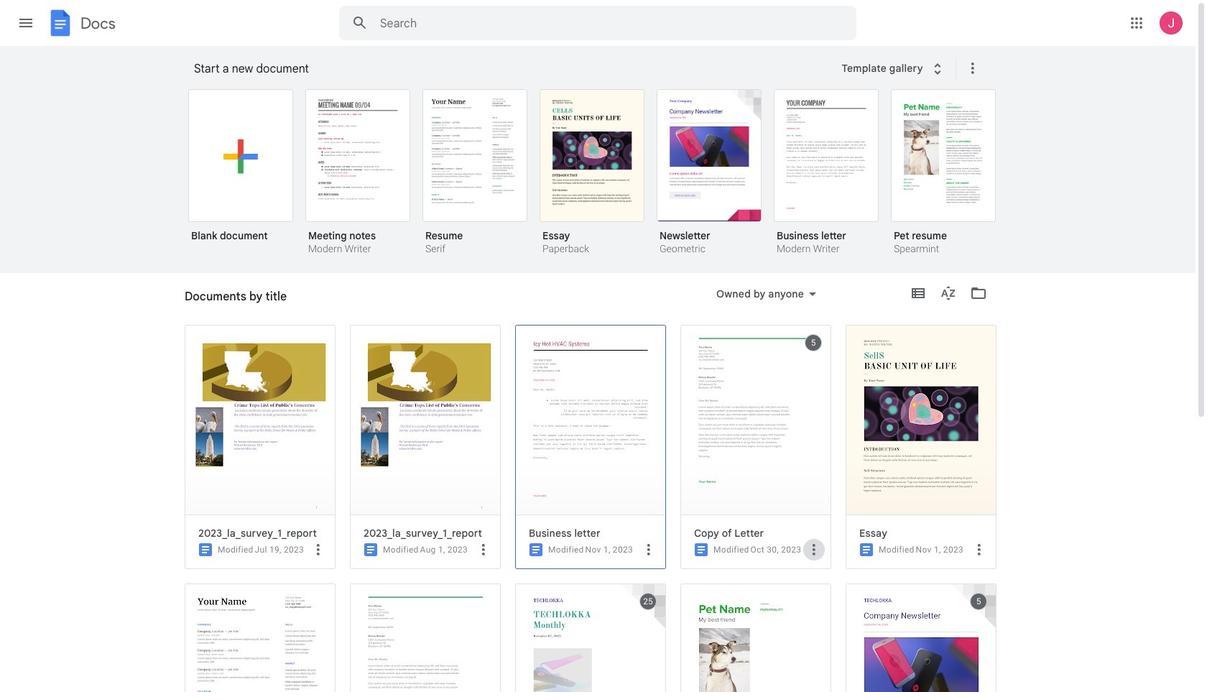 Task type: locate. For each thing, give the bounding box(es) containing it.
more actions. popup button. image right last opened by me aug 1, 2023 element
[[475, 541, 492, 558]]

more actions. image
[[961, 60, 981, 77]]

1 horizontal spatial medium image
[[858, 541, 875, 558]]

2 more actions. popup button. image from the left
[[640, 541, 658, 558]]

medium image down copy of letter google docs element
[[693, 541, 710, 558]]

more actions. popup button. image for business letter google docs element
[[640, 541, 658, 558]]

1 horizontal spatial more actions. popup button. image
[[640, 541, 658, 558]]

1 medium image from the left
[[693, 541, 710, 558]]

None search field
[[339, 6, 857, 40]]

0 horizontal spatial last opened by me nov 1, 2023 element
[[585, 545, 633, 555]]

list box
[[188, 86, 1015, 274], [185, 325, 1011, 692]]

last opened by me nov 1, 2023 element
[[585, 545, 633, 555], [916, 545, 964, 555]]

more actions. popup button. image down essay google docs element
[[971, 541, 988, 558]]

heading
[[194, 46, 833, 92], [185, 273, 287, 319]]

last opened by me nov 1, 2023 element down essay google docs element
[[916, 545, 964, 555]]

more actions. popup button. image
[[475, 541, 492, 558], [640, 541, 658, 558], [971, 541, 988, 558]]

option
[[188, 89, 293, 252], [305, 89, 410, 257], [423, 89, 527, 257], [540, 89, 645, 257], [657, 89, 762, 257], [774, 89, 879, 257], [891, 89, 996, 257], [185, 325, 336, 569], [350, 325, 501, 569], [515, 325, 666, 569], [681, 325, 831, 569], [846, 325, 997, 569]]

2 last opened by me nov 1, 2023 element from the left
[[916, 545, 964, 555]]

2 medium image from the left
[[858, 541, 875, 558]]

main menu image
[[17, 14, 34, 32]]

2 2023_la_survey_1_report google docs element from the left
[[364, 527, 494, 540]]

0 horizontal spatial medium image
[[197, 541, 214, 558]]

last opened by me nov 1, 2023 element for more actions. popup button. icon for essay google docs element
[[916, 545, 964, 555]]

2 horizontal spatial medium image
[[527, 541, 545, 558]]

2023_la_survey_1_report google docs element up last opened by me jul 19, 2023 element
[[198, 527, 329, 540]]

medium image for last opened by me jul 19, 2023 element
[[197, 541, 214, 558]]

last opened by me jul 19, 2023 element
[[255, 545, 304, 555]]

3 more actions. popup button. image from the left
[[971, 541, 988, 558]]

search image
[[346, 9, 374, 37]]

more actions. popup button. image
[[310, 541, 327, 558]]

last opened by me aug 1, 2023 element
[[420, 545, 468, 555]]

medium image down essay google docs element
[[858, 541, 875, 558]]

medium image for last opened by me aug 1, 2023 element
[[362, 541, 379, 558]]

1 horizontal spatial medium image
[[362, 541, 379, 558]]

medium image for essay google docs element
[[858, 541, 875, 558]]

0 horizontal spatial 2023_la_survey_1_report google docs element
[[198, 527, 329, 540]]

medium image
[[197, 541, 214, 558], [362, 541, 379, 558], [527, 541, 545, 558]]

last opened by me nov 1, 2023 element down business letter google docs element
[[585, 545, 633, 555]]

0 horizontal spatial medium image
[[693, 541, 710, 558]]

1 horizontal spatial 2023_la_survey_1_report google docs element
[[364, 527, 494, 540]]

3 medium image from the left
[[527, 541, 545, 558]]

1 horizontal spatial last opened by me nov 1, 2023 element
[[916, 545, 964, 555]]

medium image
[[693, 541, 710, 558], [858, 541, 875, 558]]

2 medium image from the left
[[362, 541, 379, 558]]

2023_la_survey_1_report google docs element for last opened by me jul 19, 2023 element
[[198, 527, 329, 540]]

essay google docs element
[[859, 527, 990, 540]]

1 last opened by me nov 1, 2023 element from the left
[[585, 545, 633, 555]]

2 horizontal spatial more actions. popup button. image
[[971, 541, 988, 558]]

2023_la_survey_1_report google docs element
[[198, 527, 329, 540], [364, 527, 494, 540]]

0 vertical spatial list box
[[188, 86, 1015, 274]]

1 2023_la_survey_1_report google docs element from the left
[[198, 527, 329, 540]]

template gallery image
[[929, 60, 946, 78]]

1 vertical spatial heading
[[185, 273, 287, 319]]

more actions. popup button. image for essay google docs element
[[971, 541, 988, 558]]

1 medium image from the left
[[197, 541, 214, 558]]

more actions. popup button. image down business letter google docs element
[[640, 541, 658, 558]]

0 horizontal spatial more actions. popup button. image
[[475, 541, 492, 558]]

2023_la_survey_1_report google docs element up last opened by me aug 1, 2023 element
[[364, 527, 494, 540]]



Task type: vqa. For each thing, say whether or not it's contained in the screenshot.
Font size TEXT FIELD
no



Task type: describe. For each thing, give the bounding box(es) containing it.
1 vertical spatial list box
[[185, 325, 1011, 692]]

medium image for copy of letter google docs element
[[693, 541, 710, 558]]

Search bar text field
[[380, 17, 821, 31]]

0 vertical spatial heading
[[194, 46, 833, 92]]

last opened by me oct 30, 2023 element
[[751, 545, 802, 555]]

business letter google docs element
[[529, 527, 660, 540]]

medium image for last opened by me nov 1, 2023 element for more actions. popup button. icon related to business letter google docs element
[[527, 541, 545, 558]]

copy of letter google docs element
[[694, 527, 825, 540]]

list view image
[[910, 285, 927, 302]]

last opened by me nov 1, 2023 element for more actions. popup button. icon related to business letter google docs element
[[585, 545, 633, 555]]

1 more actions. popup button. image from the left
[[475, 541, 492, 558]]

2023_la_survey_1_report google docs element for last opened by me aug 1, 2023 element
[[364, 527, 494, 540]]



